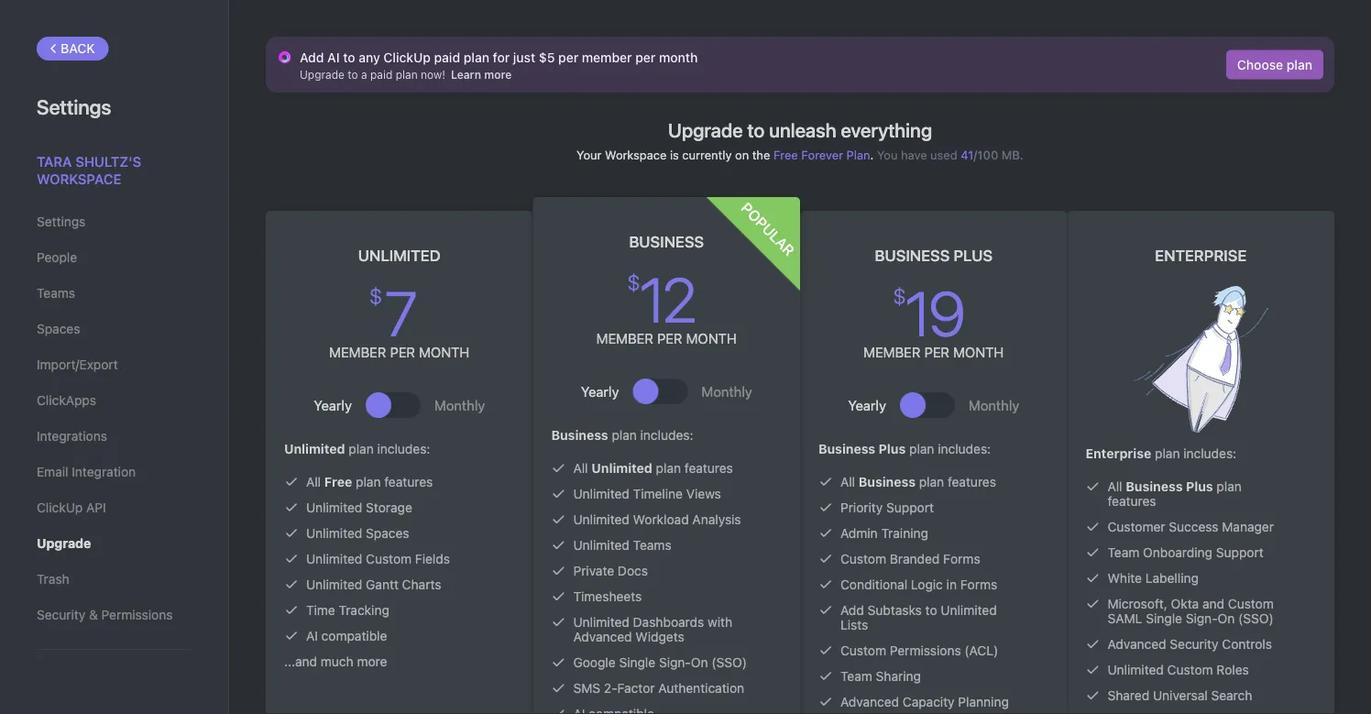 Task type: locate. For each thing, give the bounding box(es) containing it.
all for all business plan features
[[841, 474, 855, 490]]

1 vertical spatial settings
[[37, 214, 86, 229]]

all
[[573, 461, 588, 476], [306, 474, 321, 490], [841, 474, 855, 490], [1108, 479, 1123, 494]]

on
[[1218, 611, 1235, 626], [691, 655, 708, 670]]

plan right the choose
[[1287, 57, 1313, 72]]

security left the &
[[37, 607, 85, 622]]

0 vertical spatial settings
[[37, 94, 111, 118]]

per for 12
[[657, 330, 683, 347]]

upgrade up currently
[[668, 118, 743, 141]]

1 horizontal spatial team
[[1108, 545, 1140, 560]]

$ inside $ 7 member per month
[[369, 283, 379, 309]]

on up controls
[[1218, 611, 1235, 626]]

permissions down the trash link
[[101, 607, 173, 622]]

month inside the $ 12 member per month
[[686, 330, 737, 347]]

plan up 'manager'
[[1217, 479, 1242, 494]]

business plus
[[875, 246, 993, 264]]

0 vertical spatial security
[[37, 607, 85, 622]]

month inside $ 19 member per month
[[953, 344, 1004, 360]]

0 vertical spatial clickup
[[384, 50, 431, 65]]

12
[[639, 262, 694, 336]]

advanced up google
[[573, 629, 632, 644]]

1 horizontal spatial free
[[774, 148, 798, 161]]

spaces down "storage"
[[366, 526, 409, 541]]

upgrade to unleash everything your workspace is currently on the free forever plan . you have used 41 /100 mb.
[[577, 118, 1024, 161]]

1 vertical spatial add
[[841, 603, 864, 618]]

includes: up all business plan features
[[938, 441, 991, 457]]

1 horizontal spatial yearly
[[581, 383, 619, 399]]

1 horizontal spatial workspace
[[605, 148, 667, 161]]

1 vertical spatial on
[[691, 655, 708, 670]]

2 settings from the top
[[37, 214, 86, 229]]

0 horizontal spatial plus
[[879, 441, 906, 457]]

0 horizontal spatial workspace
[[37, 171, 121, 187]]

to down logic
[[926, 603, 937, 618]]

trash link
[[37, 564, 192, 595]]

1 horizontal spatial (sso)
[[1239, 611, 1274, 626]]

features for all unlimited plan features
[[685, 461, 733, 476]]

shared
[[1108, 688, 1150, 703]]

single
[[1146, 611, 1183, 626], [619, 655, 656, 670]]

unlimited teams
[[573, 538, 672, 553]]

plan inside all business plus plan features
[[1217, 479, 1242, 494]]

member for 19
[[864, 344, 921, 360]]

0 vertical spatial permissions
[[101, 607, 173, 622]]

team
[[1108, 545, 1140, 560], [841, 669, 873, 684]]

add subtasks to unlimited lists
[[841, 603, 997, 633]]

1 vertical spatial paid
[[370, 68, 393, 81]]

includes: up all unlimited plan features
[[640, 428, 694, 443]]

1 vertical spatial upgrade
[[668, 118, 743, 141]]

integration
[[72, 464, 136, 479]]

all up priority
[[841, 474, 855, 490]]

business up priority
[[819, 441, 876, 457]]

0 horizontal spatial teams
[[37, 286, 75, 301]]

advanced
[[573, 629, 632, 644], [1108, 637, 1167, 652], [841, 694, 899, 710]]

the
[[752, 148, 770, 161]]

0 vertical spatial sign-
[[1186, 611, 1218, 626]]

ai down time
[[306, 628, 318, 644]]

2 horizontal spatial advanced
[[1108, 637, 1167, 652]]

0 horizontal spatial yearly
[[314, 397, 352, 413]]

single up factor on the bottom of the page
[[619, 655, 656, 670]]

integrations
[[37, 429, 107, 444]]

to up the
[[748, 118, 765, 141]]

yearly up "business plus plan includes:"
[[848, 397, 886, 413]]

0 vertical spatial teams
[[37, 286, 75, 301]]

2 vertical spatial plus
[[1186, 479, 1213, 494]]

saml
[[1108, 611, 1143, 626]]

support up training on the bottom right
[[887, 500, 934, 515]]

1 vertical spatial enterprise
[[1086, 446, 1152, 461]]

(sso) up authentication in the bottom of the page
[[712, 655, 747, 670]]

features up customer
[[1108, 494, 1157, 509]]

private
[[573, 563, 614, 578]]

unlimited timeline views
[[573, 486, 721, 501]]

1 horizontal spatial more
[[484, 68, 512, 81]]

1 vertical spatial permissions
[[890, 643, 961, 658]]

business down the enterprise plan includes:
[[1126, 479, 1183, 494]]

upgrade link
[[37, 528, 192, 559]]

unlimited inside add subtasks to unlimited lists
[[941, 603, 997, 618]]

0 horizontal spatial (sso)
[[712, 655, 747, 670]]

google single sign-on (sso)
[[573, 655, 747, 670]]

custom up gantt
[[366, 551, 412, 567]]

settings down back 'link' at left top
[[37, 94, 111, 118]]

$ inside the $ 12 member per month
[[627, 270, 637, 295]]

0 vertical spatial on
[[1218, 611, 1235, 626]]

0 horizontal spatial security
[[37, 607, 85, 622]]

per for 19
[[925, 344, 950, 360]]

integrations link
[[37, 421, 192, 452]]

monthly
[[702, 383, 752, 399], [434, 397, 485, 413], [969, 397, 1020, 413]]

security inside security & permissions link
[[37, 607, 85, 622]]

features up "storage"
[[384, 474, 433, 490]]

1 horizontal spatial add
[[841, 603, 864, 618]]

add down conditional
[[841, 603, 864, 618]]

1 horizontal spatial enterprise
[[1155, 246, 1247, 264]]

upgrade inside add ai to any clickup paid plan for just $5 per member per month upgrade to a paid plan now! learn more
[[300, 68, 345, 81]]

1 vertical spatial more
[[357, 654, 387, 669]]

charts
[[402, 577, 441, 592]]

(sso) inside microsoft, okta and custom saml single sign-on (sso)
[[1239, 611, 1274, 626]]

2 horizontal spatial plus
[[1186, 479, 1213, 494]]

clickup inside add ai to any clickup paid plan for just $5 per member per month upgrade to a paid plan now! learn more
[[384, 50, 431, 65]]

all for all business plus plan features
[[1108, 479, 1123, 494]]

branded
[[890, 551, 940, 567]]

0 horizontal spatial spaces
[[37, 321, 80, 336]]

timeline
[[633, 486, 683, 501]]

tara
[[37, 153, 72, 169]]

$ left 19
[[893, 283, 903, 309]]

&
[[89, 607, 98, 622]]

sharing
[[876, 669, 921, 684]]

1 horizontal spatial clickup
[[384, 50, 431, 65]]

1 horizontal spatial upgrade
[[300, 68, 345, 81]]

business inside all business plus plan features
[[1126, 479, 1183, 494]]

spaces up import/export
[[37, 321, 80, 336]]

unlimited inside unlimited dashboards with advanced widgets
[[573, 615, 630, 630]]

1 horizontal spatial ai
[[327, 50, 340, 65]]

1 vertical spatial support
[[1216, 545, 1264, 560]]

teams
[[37, 286, 75, 301], [633, 538, 672, 553]]

all inside all business plus plan features
[[1108, 479, 1123, 494]]

advanced inside unlimited dashboards with advanced widgets
[[573, 629, 632, 644]]

upgrade down "clickup api"
[[37, 536, 91, 551]]

custom
[[366, 551, 412, 567], [841, 551, 887, 567], [1228, 596, 1274, 611], [841, 643, 887, 658], [1168, 662, 1213, 677]]

per inside the $ 12 member per month
[[657, 330, 683, 347]]

lists
[[841, 617, 868, 633]]

0 horizontal spatial $
[[369, 283, 379, 309]]

support down 'manager'
[[1216, 545, 1264, 560]]

business for business plus
[[875, 246, 950, 264]]

$
[[627, 270, 637, 295], [369, 283, 379, 309], [893, 283, 903, 309]]

1 horizontal spatial sign-
[[1186, 611, 1218, 626]]

1 horizontal spatial on
[[1218, 611, 1235, 626]]

email integration link
[[37, 457, 192, 488]]

per inside $ 19 member per month
[[925, 344, 950, 360]]

includes: for business plan includes:
[[640, 428, 694, 443]]

single inside microsoft, okta and custom saml single sign-on (sso)
[[1146, 611, 1183, 626]]

team for team sharing
[[841, 669, 873, 684]]

1 vertical spatial clickup
[[37, 500, 83, 515]]

all up unlimited storage
[[306, 474, 321, 490]]

business for business plus plan includes:
[[819, 441, 876, 457]]

clickup api link
[[37, 492, 192, 523]]

0 vertical spatial forms
[[943, 551, 981, 567]]

plus up 19
[[954, 246, 993, 264]]

to inside upgrade to unleash everything your workspace is currently on the free forever plan . you have used 41 /100 mb.
[[748, 118, 765, 141]]

business
[[629, 232, 704, 251], [875, 246, 950, 264], [551, 428, 608, 443], [819, 441, 876, 457], [859, 474, 916, 490], [1126, 479, 1183, 494]]

$ for 19
[[893, 283, 903, 309]]

upgrade inside the settings element
[[37, 536, 91, 551]]

0 horizontal spatial support
[[887, 500, 934, 515]]

1 vertical spatial sign-
[[659, 655, 691, 670]]

enterprise for enterprise
[[1155, 246, 1247, 264]]

member for 7
[[329, 344, 386, 360]]

includes:
[[640, 428, 694, 443], [377, 441, 430, 457], [938, 441, 991, 457], [1184, 446, 1237, 461]]

advanced capacity planning
[[841, 694, 1009, 710]]

0 horizontal spatial team
[[841, 669, 873, 684]]

all unlimited plan features
[[573, 461, 733, 476]]

add
[[300, 50, 324, 65], [841, 603, 864, 618]]

forms
[[943, 551, 981, 567], [961, 577, 998, 592]]

includes: up all business plus plan features
[[1184, 446, 1237, 461]]

0 horizontal spatial sign-
[[659, 655, 691, 670]]

clickup up the now!
[[384, 50, 431, 65]]

add left any on the left top of the page
[[300, 50, 324, 65]]

plus for business plus
[[954, 246, 993, 264]]

free inside upgrade to unleash everything your workspace is currently on the free forever plan . you have used 41 /100 mb.
[[774, 148, 798, 161]]

planning
[[958, 694, 1009, 710]]

teams down unlimited workload analysis
[[633, 538, 672, 553]]

logic
[[911, 577, 943, 592]]

features inside all business plus plan features
[[1108, 494, 1157, 509]]

more down compatible on the bottom
[[357, 654, 387, 669]]

plus up success at the right bottom
[[1186, 479, 1213, 494]]

2 horizontal spatial monthly
[[969, 397, 1020, 413]]

compatible
[[321, 628, 387, 644]]

0 vertical spatial add
[[300, 50, 324, 65]]

clickup api
[[37, 500, 106, 515]]

member for 12
[[597, 330, 654, 347]]

team left sharing
[[841, 669, 873, 684]]

0 horizontal spatial clickup
[[37, 500, 83, 515]]

advanced for advanced capacity planning
[[841, 694, 899, 710]]

1 horizontal spatial security
[[1170, 637, 1219, 652]]

forever
[[801, 148, 843, 161]]

(acl)
[[965, 643, 999, 658]]

1 vertical spatial team
[[841, 669, 873, 684]]

unlimited for unlimited teams
[[573, 538, 630, 553]]

onboarding
[[1143, 545, 1213, 560]]

1 horizontal spatial $
[[627, 270, 637, 295]]

2 horizontal spatial $
[[893, 283, 903, 309]]

0 horizontal spatial advanced
[[573, 629, 632, 644]]

month inside add ai to any clickup paid plan for just $5 per member per month upgrade to a paid plan now! learn more
[[659, 50, 698, 65]]

teams down people
[[37, 286, 75, 301]]

0 horizontal spatial ai
[[306, 628, 318, 644]]

$ left '7'
[[369, 283, 379, 309]]

labelling
[[1146, 571, 1199, 586]]

plan up all unlimited plan features
[[612, 428, 637, 443]]

1 horizontal spatial advanced
[[841, 694, 899, 710]]

more
[[484, 68, 512, 81], [357, 654, 387, 669]]

ai inside add ai to any clickup paid plan for just $5 per member per month upgrade to a paid plan now! learn more
[[327, 50, 340, 65]]

people link
[[37, 242, 192, 273]]

$ for 7
[[369, 283, 379, 309]]

paid up the now!
[[434, 50, 460, 65]]

free
[[774, 148, 798, 161], [324, 474, 352, 490]]

all down business plan includes:
[[573, 461, 588, 476]]

month for 19
[[953, 344, 1004, 360]]

1 horizontal spatial spaces
[[366, 526, 409, 541]]

$ inside $ 19 member per month
[[893, 283, 903, 309]]

member inside $ 19 member per month
[[864, 344, 921, 360]]

2 horizontal spatial yearly
[[848, 397, 886, 413]]

with
[[708, 615, 733, 630]]

timesheets
[[573, 589, 642, 604]]

upgrade left a
[[300, 68, 345, 81]]

clickup left api on the bottom of the page
[[37, 500, 83, 515]]

security
[[37, 607, 85, 622], [1170, 637, 1219, 652]]

0 vertical spatial spaces
[[37, 321, 80, 336]]

you
[[877, 148, 898, 161]]

0 horizontal spatial free
[[324, 474, 352, 490]]

$ left 12
[[627, 270, 637, 295]]

business up 19
[[875, 246, 950, 264]]

settings
[[37, 94, 111, 118], [37, 214, 86, 229]]

permissions
[[101, 607, 173, 622], [890, 643, 961, 658]]

features down "business plus plan includes:"
[[948, 474, 996, 490]]

unlimited for unlimited plan includes:
[[284, 441, 345, 457]]

features for all business plan features
[[948, 474, 996, 490]]

to left any on the left top of the page
[[343, 50, 355, 65]]

1 vertical spatial plus
[[879, 441, 906, 457]]

support
[[887, 500, 934, 515], [1216, 545, 1264, 560]]

teams inside the settings element
[[37, 286, 75, 301]]

custom right and
[[1228, 596, 1274, 611]]

settings up people
[[37, 214, 86, 229]]

unlimited for unlimited storage
[[306, 500, 362, 515]]

0 vertical spatial ai
[[327, 50, 340, 65]]

(sso) up controls
[[1239, 611, 1274, 626]]

0 vertical spatial single
[[1146, 611, 1183, 626]]

member inside the $ 12 member per month
[[597, 330, 654, 347]]

all up customer
[[1108, 479, 1123, 494]]

unlimited for unlimited custom fields
[[306, 551, 362, 567]]

0 vertical spatial (sso)
[[1239, 611, 1274, 626]]

0 horizontal spatial add
[[300, 50, 324, 65]]

(sso)
[[1239, 611, 1274, 626], [712, 655, 747, 670]]

paid right a
[[370, 68, 393, 81]]

member inside add ai to any clickup paid plan for just $5 per member per month upgrade to a paid plan now! learn more
[[582, 50, 632, 65]]

member inside $ 7 member per month
[[329, 344, 386, 360]]

features
[[685, 461, 733, 476], [384, 474, 433, 490], [948, 474, 996, 490], [1108, 494, 1157, 509]]

0 vertical spatial enterprise
[[1155, 246, 1247, 264]]

month inside $ 7 member per month
[[419, 344, 470, 360]]

on up authentication in the bottom of the page
[[691, 655, 708, 670]]

add ai to any clickup paid plan for just $5 per member per month upgrade to a paid plan now! learn more
[[300, 50, 698, 81]]

0 vertical spatial plus
[[954, 246, 993, 264]]

single up "advanced security controls"
[[1146, 611, 1183, 626]]

forms right in on the right bottom
[[961, 577, 998, 592]]

add inside add subtasks to unlimited lists
[[841, 603, 864, 618]]

all free plan features
[[306, 474, 433, 490]]

2 horizontal spatial upgrade
[[668, 118, 743, 141]]

1 settings from the top
[[37, 94, 111, 118]]

on inside microsoft, okta and custom saml single sign-on (sso)
[[1218, 611, 1235, 626]]

free up unlimited storage
[[324, 474, 352, 490]]

1 vertical spatial spaces
[[366, 526, 409, 541]]

custom branded forms
[[841, 551, 981, 567]]

0 vertical spatial team
[[1108, 545, 1140, 560]]

0 horizontal spatial monthly
[[434, 397, 485, 413]]

1 horizontal spatial single
[[1146, 611, 1183, 626]]

plus up all business plan features
[[879, 441, 906, 457]]

0 vertical spatial upgrade
[[300, 68, 345, 81]]

unlimited custom fields
[[306, 551, 450, 567]]

yearly up business plan includes:
[[581, 383, 619, 399]]

1 vertical spatial workspace
[[37, 171, 121, 187]]

sign- up "advanced security controls"
[[1186, 611, 1218, 626]]

api
[[86, 500, 106, 515]]

upgrade for upgrade to unleash everything your workspace is currently on the free forever plan . you have used 41 /100 mb.
[[668, 118, 743, 141]]

more inside add ai to any clickup paid plan for just $5 per member per month upgrade to a paid plan now! learn more
[[484, 68, 512, 81]]

workspace left is
[[605, 148, 667, 161]]

business up 12
[[629, 232, 704, 251]]

0 vertical spatial free
[[774, 148, 798, 161]]

to inside add subtasks to unlimited lists
[[926, 603, 937, 618]]

0 horizontal spatial single
[[619, 655, 656, 670]]

ai
[[327, 50, 340, 65], [306, 628, 318, 644]]

shared universal search
[[1108, 688, 1253, 703]]

$ for 12
[[627, 270, 637, 295]]

sign- inside microsoft, okta and custom saml single sign-on (sso)
[[1186, 611, 1218, 626]]

0 vertical spatial workspace
[[605, 148, 667, 161]]

yearly for 19
[[848, 397, 886, 413]]

business up all unlimited plan features
[[551, 428, 608, 443]]

includes: up the all free plan features at the left of the page
[[377, 441, 430, 457]]

more down for on the top
[[484, 68, 512, 81]]

0 vertical spatial support
[[887, 500, 934, 515]]

plan up the all free plan features at the left of the page
[[349, 441, 374, 457]]

1 vertical spatial security
[[1170, 637, 1219, 652]]

all for all free plan features
[[306, 474, 321, 490]]

spaces inside the settings element
[[37, 321, 80, 336]]

sign- down widgets
[[659, 655, 691, 670]]

0 horizontal spatial enterprise
[[1086, 446, 1152, 461]]

0 vertical spatial more
[[484, 68, 512, 81]]

2 vertical spatial upgrade
[[37, 536, 91, 551]]

features up views
[[685, 461, 733, 476]]

unlimited for unlimited gantt charts
[[306, 577, 362, 592]]

search
[[1211, 688, 1253, 703]]

have
[[901, 148, 927, 161]]

0 horizontal spatial paid
[[370, 68, 393, 81]]

team up the 'white'
[[1108, 545, 1140, 560]]

workspace inside upgrade to unleash everything your workspace is currently on the free forever plan . you have used 41 /100 mb.
[[605, 148, 667, 161]]

advanced down "team sharing"
[[841, 694, 899, 710]]

security up unlimited custom roles
[[1170, 637, 1219, 652]]

1 horizontal spatial plus
[[954, 246, 993, 264]]

plus
[[954, 246, 993, 264], [879, 441, 906, 457], [1186, 479, 1213, 494]]

business plan includes:
[[551, 428, 694, 443]]

ai left any on the left top of the page
[[327, 50, 340, 65]]

0 horizontal spatial permissions
[[101, 607, 173, 622]]

workspace down 'tara'
[[37, 171, 121, 187]]

0 horizontal spatial upgrade
[[37, 536, 91, 551]]

month
[[659, 50, 698, 65], [686, 330, 737, 347], [419, 344, 470, 360], [953, 344, 1004, 360]]

permissions down add subtasks to unlimited lists
[[890, 643, 961, 658]]

1 vertical spatial teams
[[633, 538, 672, 553]]

1 vertical spatial (sso)
[[712, 655, 747, 670]]

1 horizontal spatial support
[[1216, 545, 1264, 560]]

forms up in on the right bottom
[[943, 551, 981, 567]]

dashboards
[[633, 615, 704, 630]]

per inside $ 7 member per month
[[390, 344, 415, 360]]

advanced down saml
[[1108, 637, 1167, 652]]

add inside add ai to any clickup paid plan for just $5 per member per month upgrade to a paid plan now! learn more
[[300, 50, 324, 65]]

authentication
[[659, 681, 745, 696]]

free right the
[[774, 148, 798, 161]]

plan up timeline on the bottom
[[656, 461, 681, 476]]

upgrade inside upgrade to unleash everything your workspace is currently on the free forever plan . you have used 41 /100 mb.
[[668, 118, 743, 141]]

your
[[577, 148, 602, 161]]

yearly up unlimited plan includes:
[[314, 397, 352, 413]]

0 vertical spatial paid
[[434, 50, 460, 65]]



Task type: describe. For each thing, give the bounding box(es) containing it.
workload
[[633, 512, 689, 527]]

microsoft, okta and custom saml single sign-on (sso)
[[1108, 596, 1274, 626]]

all for all unlimited plan features
[[573, 461, 588, 476]]

unlimited spaces
[[306, 526, 409, 541]]

...and
[[284, 654, 317, 669]]

monthly for 7
[[434, 397, 485, 413]]

business plus plan includes:
[[819, 441, 991, 457]]

1 horizontal spatial paid
[[434, 50, 460, 65]]

conditional logic in forms
[[841, 577, 998, 592]]

now!
[[421, 68, 445, 81]]

mb.
[[1002, 148, 1024, 161]]

team sharing
[[841, 669, 921, 684]]

plan up all business plus plan features
[[1155, 446, 1180, 461]]

customer
[[1108, 519, 1166, 534]]

per for 7
[[390, 344, 415, 360]]

team for team onboarding support
[[1108, 545, 1140, 560]]

spaces link
[[37, 314, 192, 345]]

is
[[670, 148, 679, 161]]

unlimited workload analysis
[[573, 512, 741, 527]]

white labelling
[[1108, 571, 1199, 586]]

enterprise for enterprise plan includes:
[[1086, 446, 1152, 461]]

unlimited for unlimited timeline views
[[573, 486, 630, 501]]

admin
[[841, 526, 878, 541]]

advanced for advanced security controls
[[1108, 637, 1167, 652]]

free forever plan link
[[774, 148, 871, 161]]

gantt
[[366, 577, 399, 592]]

.
[[871, 148, 874, 161]]

1 vertical spatial forms
[[961, 577, 998, 592]]

choose
[[1238, 57, 1284, 72]]

success
[[1169, 519, 1219, 534]]

unlimited gantt charts
[[306, 577, 441, 592]]

import/export link
[[37, 349, 192, 380]]

storage
[[366, 500, 412, 515]]

features for all free plan features
[[384, 474, 433, 490]]

business for business plan includes:
[[551, 428, 608, 443]]

admin training
[[841, 526, 929, 541]]

41
[[961, 148, 974, 161]]

sms
[[573, 681, 601, 696]]

sms 2-factor authentication
[[573, 681, 745, 696]]

any
[[359, 50, 380, 65]]

7
[[384, 276, 415, 349]]

docs
[[618, 563, 648, 578]]

monthly for 19
[[969, 397, 1020, 413]]

plan left the now!
[[396, 68, 418, 81]]

advanced security controls
[[1108, 637, 1272, 652]]

plan
[[847, 148, 871, 161]]

unlimited for unlimited workload analysis
[[573, 512, 630, 527]]

plan up all business plan features
[[910, 441, 935, 457]]

import/export
[[37, 357, 118, 372]]

unlimited storage
[[306, 500, 412, 515]]

widgets
[[636, 629, 685, 644]]

0 horizontal spatial on
[[691, 655, 708, 670]]

a
[[361, 68, 367, 81]]

workspace inside tara shultz's workspace
[[37, 171, 121, 187]]

tara shultz's workspace
[[37, 153, 141, 187]]

in
[[947, 577, 957, 592]]

0 horizontal spatial more
[[357, 654, 387, 669]]

popular
[[738, 199, 798, 259]]

much
[[321, 654, 354, 669]]

on
[[735, 148, 749, 161]]

includes: for enterprise plan includes:
[[1184, 446, 1237, 461]]

custom inside microsoft, okta and custom saml single sign-on (sso)
[[1228, 596, 1274, 611]]

security & permissions link
[[37, 600, 192, 631]]

yearly for 7
[[314, 397, 352, 413]]

to left a
[[348, 68, 358, 81]]

email
[[37, 464, 68, 479]]

ai compatible
[[306, 628, 387, 644]]

1 vertical spatial free
[[324, 474, 352, 490]]

unlimited for unlimited dashboards with advanced widgets
[[573, 615, 630, 630]]

analysis
[[693, 512, 741, 527]]

choose plan
[[1238, 57, 1313, 72]]

private docs
[[573, 563, 648, 578]]

upgrade for upgrade
[[37, 536, 91, 551]]

subtasks
[[868, 603, 922, 618]]

clickapps link
[[37, 385, 192, 416]]

clickup inside the settings element
[[37, 500, 83, 515]]

plan up unlimited storage
[[356, 474, 381, 490]]

custom down the lists
[[841, 643, 887, 658]]

custom permissions (acl)
[[841, 643, 999, 658]]

$5
[[539, 50, 555, 65]]

and
[[1203, 596, 1225, 611]]

enterprise plan includes:
[[1086, 446, 1237, 461]]

$ 12 member per month
[[597, 262, 737, 347]]

plan up the learn
[[464, 50, 490, 65]]

used
[[931, 148, 958, 161]]

priority support
[[841, 500, 934, 515]]

plus for business plus plan includes:
[[879, 441, 906, 457]]

unlimited for unlimited
[[358, 246, 441, 264]]

google
[[573, 655, 616, 670]]

microsoft,
[[1108, 596, 1168, 611]]

unlimited for unlimited custom roles
[[1108, 662, 1164, 677]]

back
[[61, 41, 95, 56]]

email integration
[[37, 464, 136, 479]]

team onboarding support
[[1108, 545, 1264, 560]]

time
[[306, 603, 335, 618]]

1 horizontal spatial teams
[[633, 538, 672, 553]]

month for 12
[[686, 330, 737, 347]]

business for business
[[629, 232, 704, 251]]

trash
[[37, 572, 69, 587]]

2-
[[604, 681, 618, 696]]

factor
[[618, 681, 655, 696]]

views
[[686, 486, 721, 501]]

custom down admin
[[841, 551, 887, 567]]

permissions inside the settings element
[[101, 607, 173, 622]]

add for add subtasks to unlimited lists
[[841, 603, 864, 618]]

settings element
[[0, 0, 229, 714]]

plus inside all business plus plan features
[[1186, 479, 1213, 494]]

settings link
[[37, 206, 192, 237]]

$ 19 member per month
[[864, 276, 1004, 360]]

add for add ai to any clickup paid plan for just $5 per member per month upgrade to a paid plan now! learn more
[[300, 50, 324, 65]]

19
[[905, 276, 963, 349]]

includes: for unlimited plan includes:
[[377, 441, 430, 457]]

month for 7
[[419, 344, 470, 360]]

business up priority support
[[859, 474, 916, 490]]

plan inside choose plan link
[[1287, 57, 1313, 72]]

$ 7 member per month
[[329, 276, 470, 360]]

1 horizontal spatial monthly
[[702, 383, 752, 399]]

1 vertical spatial ai
[[306, 628, 318, 644]]

unlimited plan includes:
[[284, 441, 430, 457]]

all business plan features
[[841, 474, 996, 490]]

back link
[[37, 37, 109, 61]]

plan down "business plus plan includes:"
[[919, 474, 944, 490]]

1 horizontal spatial permissions
[[890, 643, 961, 658]]

just
[[513, 50, 536, 65]]

1 vertical spatial single
[[619, 655, 656, 670]]

training
[[881, 526, 929, 541]]

tracking
[[339, 603, 390, 618]]

enterprise image
[[1133, 286, 1269, 433]]

fields
[[415, 551, 450, 567]]

unlimited for unlimited spaces
[[306, 526, 362, 541]]

custom down "advanced security controls"
[[1168, 662, 1213, 677]]

capacity
[[903, 694, 955, 710]]



Task type: vqa. For each thing, say whether or not it's contained in the screenshot.
dialog
no



